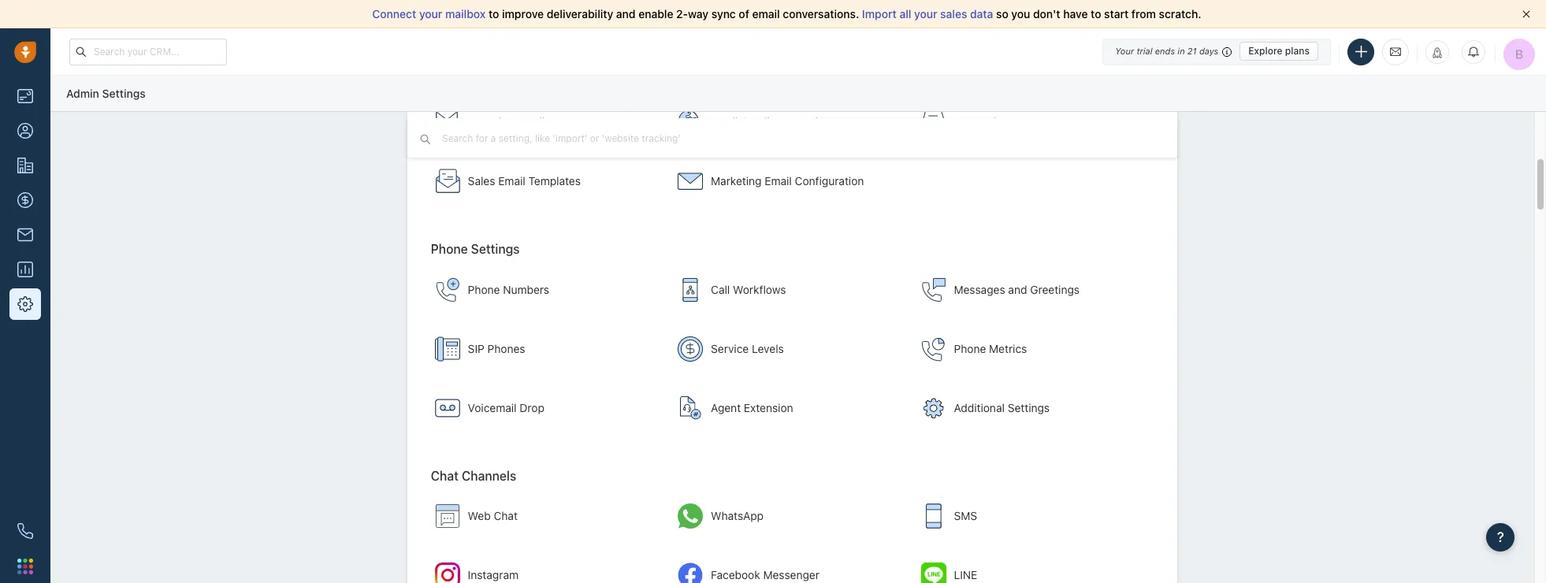 Task type: describe. For each thing, give the bounding box(es) containing it.
admin settings
[[66, 87, 146, 100]]

make and receive calls online by adding sip phones image
[[435, 336, 460, 361]]

ends
[[1155, 46, 1176, 56]]

phone numbers
[[468, 283, 550, 296]]

create and share email templates, track their metrics image
[[435, 168, 460, 194]]

sip phones link
[[427, 321, 664, 376]]

scratch.
[[1159, 7, 1202, 20]]

explore plans link
[[1240, 42, 1319, 61]]

set up call queues and messages to connect callers with your team image
[[678, 277, 703, 302]]

start
[[1105, 7, 1129, 20]]

phones
[[488, 342, 526, 355]]

from
[[1132, 7, 1157, 20]]

facebook
[[711, 569, 761, 582]]

you
[[1012, 7, 1031, 20]]

Search your CRM... text field
[[69, 38, 227, 65]]

admin
[[66, 87, 99, 100]]

21
[[1188, 46, 1197, 56]]

domains
[[786, 115, 830, 128]]

phone image
[[17, 523, 33, 539]]

0 vertical spatial and
[[616, 7, 636, 20]]

team inbox link
[[913, 94, 1150, 150]]

import
[[862, 7, 897, 20]]

voicemail drop
[[468, 401, 545, 414]]

phone settings
[[431, 242, 520, 256]]

access detailed information for each call, recording lifecycle and transcription image
[[921, 336, 946, 361]]

sales email templates
[[468, 174, 581, 187]]

service
[[711, 342, 749, 355]]

deliverability
[[547, 7, 614, 20]]

settings for additional settings
[[1008, 401, 1050, 414]]

marketing email configuration
[[711, 174, 864, 187]]

call
[[711, 283, 730, 296]]

connect your mailbox to improve deliverability and enable 2-way sync of email conversations. import all your sales data so you don't have to start from scratch.
[[372, 7, 1202, 20]]

service levels
[[711, 342, 784, 355]]

your
[[1116, 46, 1135, 56]]

incoming emails
[[468, 115, 551, 128]]

channels
[[462, 469, 517, 483]]

incoming
[[468, 115, 515, 128]]

voicemail drop link
[[427, 380, 664, 436]]

service levels link
[[670, 321, 907, 376]]

1 vertical spatial chat
[[494, 510, 518, 523]]

phone element
[[9, 516, 41, 547]]

1 to from the left
[[489, 7, 499, 20]]

additional settings link
[[913, 380, 1150, 436]]

facebook messenger
[[711, 569, 820, 582]]

in
[[1178, 46, 1185, 56]]

send sms from the crm by integrating with your sms service provider image
[[921, 504, 946, 529]]

drop
[[520, 401, 545, 414]]

leave pre-recorded voicemail if call goes unanswered image
[[435, 395, 460, 421]]

settings for admin settings
[[102, 87, 146, 100]]

0 vertical spatial chat
[[431, 469, 459, 483]]

sales
[[941, 7, 968, 20]]

additional configuration options for your phone solution image
[[921, 395, 946, 421]]

sales
[[468, 174, 495, 187]]

extension
[[744, 401, 794, 414]]

messages and greetings link
[[913, 262, 1150, 317]]

phone for phone settings
[[431, 242, 468, 256]]

so
[[997, 7, 1009, 20]]

email for marketing email configuration
[[765, 174, 792, 187]]

record automated messages and greetings for every business situation image
[[921, 277, 946, 302]]

web
[[468, 510, 491, 523]]

2 your from the left
[[915, 7, 938, 20]]

team inbox
[[954, 115, 1012, 128]]

messages
[[954, 283, 1006, 296]]

metrics
[[989, 342, 1027, 355]]

2 to from the left
[[1091, 7, 1102, 20]]

verify your domains for better deliverability and less spam image
[[678, 109, 703, 135]]

instagram link
[[427, 548, 664, 583]]

explore
[[1249, 45, 1283, 57]]

manage whatsapp conversations from the crm image
[[678, 504, 703, 529]]

enable
[[639, 7, 674, 20]]

agent
[[711, 401, 741, 414]]

voicemail
[[468, 401, 517, 414]]

Search for a setting, like 'import' or 'website tracking' text field
[[441, 131, 739, 146]]

phone numbers link
[[427, 262, 664, 317]]

freshworks switcher image
[[17, 559, 33, 575]]

way
[[688, 7, 709, 20]]

phone metrics
[[954, 342, 1027, 355]]

trial
[[1137, 46, 1153, 56]]



Task type: vqa. For each thing, say whether or not it's contained in the screenshot.
Sync
yes



Task type: locate. For each thing, give the bounding box(es) containing it.
facebook messenger link
[[670, 548, 907, 583]]

to right mailbox
[[489, 7, 499, 20]]

improve
[[502, 7, 544, 20]]

buy and manage phone numbers from 90+ countries image
[[435, 277, 460, 302]]

0 vertical spatial phone
[[431, 242, 468, 256]]

agent extension link
[[670, 380, 907, 436]]

agent extension
[[711, 401, 794, 414]]

import all your sales data link
[[862, 7, 997, 20]]

settings right additional
[[1008, 401, 1050, 414]]

send email image
[[1391, 45, 1402, 58]]

close image
[[1523, 10, 1531, 18]]

and inside messages and greetings link
[[1009, 283, 1028, 296]]

inbox
[[985, 115, 1012, 128]]

incoming emails link
[[427, 94, 664, 150]]

chat channels
[[431, 469, 517, 483]]

messages and greetings
[[954, 283, 1080, 296]]

0 horizontal spatial your
[[419, 7, 443, 20]]

conversations.
[[783, 7, 860, 20]]

1 your from the left
[[419, 7, 443, 20]]

email right marketing
[[765, 174, 792, 187]]

numbers
[[503, 283, 550, 296]]

1 horizontal spatial and
[[1009, 283, 1028, 296]]

2-
[[677, 7, 688, 20]]

sms link
[[913, 489, 1150, 544]]

to
[[489, 7, 499, 20], [1091, 7, 1102, 20]]

email for sales email templates
[[498, 174, 526, 187]]

chat
[[431, 469, 459, 483], [494, 510, 518, 523]]

1 horizontal spatial email
[[711, 115, 738, 128]]

email right sales
[[498, 174, 526, 187]]

1 horizontal spatial settings
[[471, 242, 520, 256]]

days
[[1200, 46, 1219, 56]]

sms
[[954, 510, 978, 523]]

settings up phone numbers
[[471, 242, 520, 256]]

customize the logo, sender details, and font colors in your marketing emails image
[[678, 168, 703, 194]]

sales email templates link
[[427, 153, 664, 209]]

integrate your line account to manage line conversations from the crm image
[[921, 563, 946, 583]]

sip
[[468, 342, 485, 355]]

0 horizontal spatial and
[[616, 7, 636, 20]]

whatsapp
[[711, 510, 764, 523]]

call workflows link
[[670, 262, 907, 317]]

phone up the buy and manage phone numbers from 90+ countries image
[[431, 242, 468, 256]]

levels
[[752, 342, 784, 355]]

connect
[[372, 7, 416, 20]]

phone right access detailed information for each call, recording lifecycle and transcription image
[[954, 342, 987, 355]]

phone for phone numbers
[[468, 283, 500, 296]]

1 horizontal spatial to
[[1091, 7, 1102, 20]]

additional settings
[[954, 401, 1050, 414]]

settings right admin
[[102, 87, 146, 100]]

team
[[954, 115, 982, 128]]

your trial ends in 21 days
[[1116, 46, 1219, 56]]

shows agent list with their corresponding extension numbers image
[[678, 395, 703, 421]]

connect your mailbox link
[[372, 7, 489, 20]]

0 horizontal spatial to
[[489, 7, 499, 20]]

2 vertical spatial settings
[[1008, 401, 1050, 414]]

chat right web
[[494, 510, 518, 523]]

1 horizontal spatial your
[[915, 7, 938, 20]]

explore plans
[[1249, 45, 1310, 57]]

1 vertical spatial settings
[[471, 242, 520, 256]]

your right all
[[915, 7, 938, 20]]

to left start on the top right
[[1091, 7, 1102, 20]]

greetings
[[1031, 283, 1080, 296]]

2 horizontal spatial settings
[[1008, 401, 1050, 414]]

data
[[970, 7, 994, 20]]

customize the appearance of the chat widget on your website image
[[435, 504, 460, 529]]

your
[[419, 7, 443, 20], [915, 7, 938, 20]]

marketing email configuration link
[[670, 153, 907, 209]]

workflows
[[733, 283, 786, 296]]

and left greetings
[[1009, 283, 1028, 296]]

sip phones
[[468, 342, 526, 355]]

2 vertical spatial phone
[[954, 342, 987, 355]]

0 horizontal spatial settings
[[102, 87, 146, 100]]

respond faster to emails with a common inbox for your team image
[[921, 109, 946, 135]]

templates
[[529, 174, 581, 187]]

web chat
[[468, 510, 518, 523]]

settings
[[102, 87, 146, 100], [471, 242, 520, 256], [1008, 401, 1050, 414]]

phone inside phone numbers link
[[468, 283, 500, 296]]

and left enable
[[616, 7, 636, 20]]

instagram
[[468, 569, 519, 582]]

0 vertical spatial settings
[[102, 87, 146, 100]]

phone metrics link
[[913, 321, 1150, 376]]

email
[[753, 7, 780, 20]]

sending
[[741, 115, 783, 128]]

all
[[900, 7, 912, 20]]

call workflows
[[711, 283, 786, 296]]

set service level targets and specify the expected threshold time to answer calls image
[[678, 336, 703, 361]]

your left mailbox
[[419, 7, 443, 20]]

web chat link
[[427, 489, 664, 544]]

configuration
[[795, 174, 864, 187]]

chat up the customize the appearance of the chat widget on your website image at the left bottom of page
[[431, 469, 459, 483]]

email
[[711, 115, 738, 128], [498, 174, 526, 187], [765, 174, 792, 187]]

additional
[[954, 401, 1005, 414]]

email sending domains link
[[670, 94, 907, 150]]

whatsapp link
[[670, 489, 907, 544]]

settings for phone settings
[[471, 242, 520, 256]]

1 horizontal spatial chat
[[494, 510, 518, 523]]

plans
[[1286, 45, 1310, 57]]

0 horizontal spatial email
[[498, 174, 526, 187]]

phone
[[431, 242, 468, 256], [468, 283, 500, 296], [954, 342, 987, 355]]

send dms from the crm and manage all your instagram conversations image
[[435, 563, 460, 583]]

email sending domains
[[711, 115, 830, 128]]

messenger
[[764, 569, 820, 582]]

what's new image
[[1432, 47, 1443, 58]]

2 horizontal spatial email
[[765, 174, 792, 187]]

phone for phone metrics
[[954, 342, 987, 355]]

1 vertical spatial and
[[1009, 283, 1028, 296]]

email right verify your domains for better deliverability and less spam 'icon'
[[711, 115, 738, 128]]

1 vertical spatial phone
[[468, 283, 500, 296]]

marketing
[[711, 174, 762, 187]]

line
[[954, 569, 978, 582]]

have
[[1064, 7, 1088, 20]]

don't
[[1034, 7, 1061, 20]]

manage facebook messenger conversations from the crm image
[[678, 563, 703, 583]]

mailbox
[[445, 7, 486, 20]]

emails
[[518, 115, 551, 128]]

phone inside phone metrics link
[[954, 342, 987, 355]]

auto-forward incoming emails to the crm, create contacts from them image
[[435, 109, 460, 135]]

of
[[739, 7, 750, 20]]

0 horizontal spatial chat
[[431, 469, 459, 483]]

phone right the buy and manage phone numbers from 90+ countries image
[[468, 283, 500, 296]]



